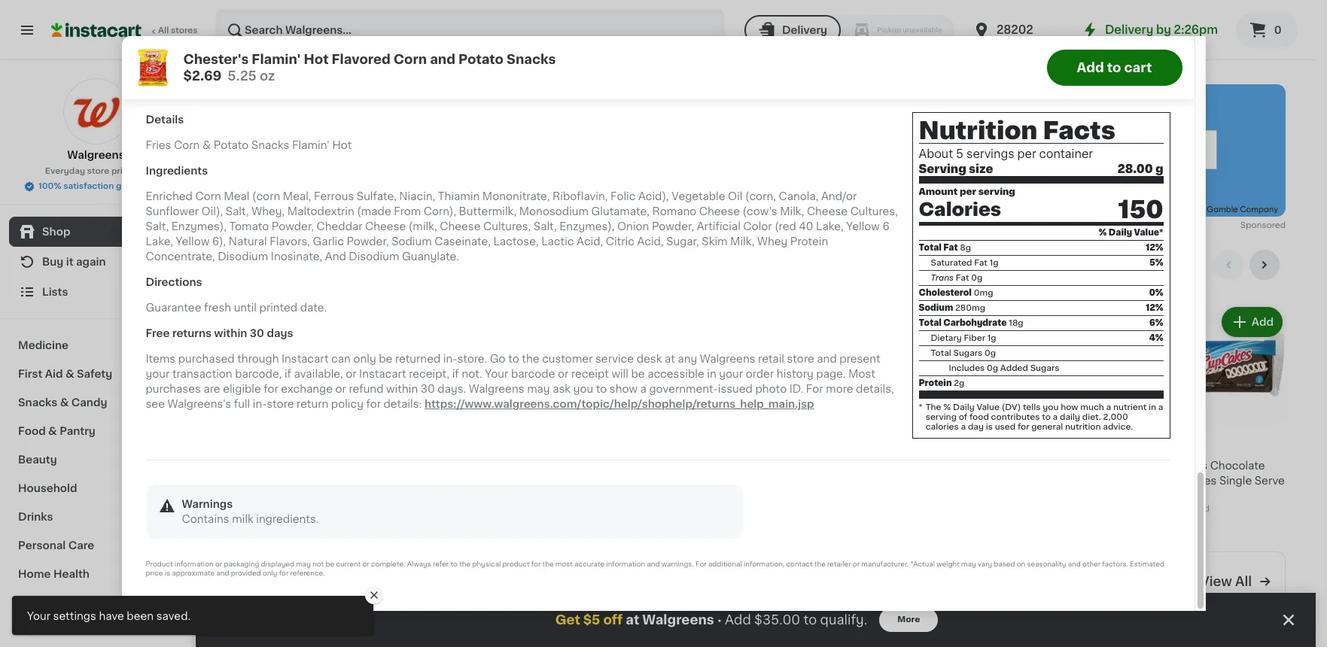 Task type: describe. For each thing, give the bounding box(es) containing it.
2 acid, from the left
[[637, 237, 664, 247]]

daily inside * the % daily value (dv) tells you how much a nutrient in a serving of food contributes to a daily diet. 2,000 calories a day is used for general nutrition advice.
[[953, 404, 975, 412]]

12% for total fat 8g
[[1146, 244, 1164, 253]]

hostess for hostess chocolate cupcakes single serve 3.17 oz
[[1164, 461, 1208, 471]]

$
[[1167, 439, 1173, 448]]

(cow's
[[743, 206, 778, 217]]

add inside button
[[1077, 62, 1105, 74]]

1 gluten- from the left
[[630, 415, 671, 425]]

product group containing hostess powdered donettes bag sugar mini donuts
[[226, 304, 348, 534]]

at inside get $5 off at walgreens • add $35.00 to qualify.
[[626, 614, 640, 627]]

it
[[66, 257, 74, 267]]

to down receipt
[[596, 384, 607, 395]]

daily
[[1060, 414, 1081, 422]]

be inside product information or packaging displayed may not be current or complete. always refer to the physical product for the most accurate information and warnings. for additional information, contact the retailer or manufacturer. *actual weight may vary based on seasonality and other factors. estimated price is approximate and provided only for reference.
[[326, 561, 334, 568]]

contact
[[787, 561, 813, 568]]

nutrition
[[919, 119, 1038, 143]]

directions
[[146, 277, 202, 288]]

cheese up caseinate, on the top of the page
[[440, 222, 481, 232]]

& left candy
[[60, 398, 69, 408]]

1 vertical spatial sodium
[[919, 304, 954, 313]]

romano
[[652, 206, 697, 217]]

available,
[[294, 369, 343, 380]]

0 horizontal spatial lake,
[[146, 237, 173, 247]]

approximate
[[172, 570, 215, 577]]

& right food
[[48, 426, 57, 437]]

0 horizontal spatial instacart
[[282, 354, 329, 365]]

free up items
[[146, 328, 170, 339]]

guanylate.
[[402, 252, 459, 262]]

purchases
[[146, 384, 201, 395]]

nutrient
[[1114, 404, 1147, 412]]

potato for chester's flamin' hot flavored corn and potato snacks $2.69 5.25 oz
[[458, 53, 504, 66]]

a inside items purchased through instacart can only be returned in-store. go to the customer service desk at any walgreens retail store and present your transaction barcode, if available, or instacart receipt, if not. your barcode or receipt will be accessible in your order history page. most purchases are eligible for exchange or refund within 30 days. walgreens may ask you to show a government-issued photo id. for more details, see walgreens's full in-store return policy for details:
[[641, 384, 647, 395]]

oz inside hostess chocolate cupcakes single serve 3.17 oz
[[1187, 491, 1199, 502]]

0 vertical spatial in-
[[443, 354, 457, 365]]

1 vertical spatial potato
[[214, 140, 249, 151]]

the left most
[[543, 561, 554, 568]]

cupcakes
[[1164, 476, 1217, 486]]

for down barcode, on the left bottom
[[264, 384, 278, 395]]

2 enzymes), from the left
[[560, 222, 615, 232]]

buy
[[42, 257, 64, 267]]

weight
[[937, 561, 960, 568]]

and left other
[[1068, 561, 1081, 568]]

flamin' for chester's flamin' hot flavored corn and potato snacks $2.69 5.25 oz
[[252, 53, 301, 66]]

oz right 10.5
[[250, 521, 263, 532]]

guarantee
[[116, 182, 160, 191]]

or up ask
[[558, 369, 569, 380]]

add to cart
[[1077, 62, 1152, 74]]

2 your from the left
[[719, 369, 743, 380]]

fat for trans
[[956, 274, 969, 283]]

flavored for chester's flamin' hot flavored corn and potato snacks $2.69 5.25 oz
[[332, 53, 391, 66]]

1 horizontal spatial powder,
[[347, 237, 389, 247]]

all stores
[[158, 26, 198, 35]]

1 your from the left
[[146, 369, 170, 380]]

0 vertical spatial nsored
[[1257, 221, 1286, 230]]

free down the
[[939, 415, 963, 425]]

vegetable
[[672, 191, 726, 202]]

% inside * the % daily value (dv) tells you how much a nutrient in a serving of food contributes to a daily diet. 2,000 calories a day is used for general nutrition advice.
[[944, 404, 951, 412]]

product group containing 5
[[896, 304, 1018, 519]]

or left packaging at the left bottom
[[215, 561, 222, 568]]

to inside get $5 off at walgreens • add $35.00 to qualify.
[[804, 614, 817, 627]]

beauty link
[[9, 446, 183, 474]]

1 disodium from the left
[[218, 252, 268, 262]]

flavored for chester's flamin' hot flavored corn and potato snacks
[[494, 476, 539, 486]]

for down refund
[[366, 399, 381, 410]]

safety
[[77, 369, 112, 380]]

1 enzymes), from the left
[[172, 222, 227, 232]]

a down of at the right of the page
[[961, 423, 966, 432]]

(corn
[[252, 191, 280, 202]]

displayed
[[261, 561, 294, 568]]

2 disodium from the left
[[349, 252, 399, 262]]

1 vertical spatial flamin'
[[292, 140, 330, 151]]

concentrate,
[[146, 252, 215, 262]]

oz right 8.5
[[339, 36, 351, 46]]

(red
[[775, 222, 797, 232]]

eligible
[[223, 384, 261, 395]]

1 horizontal spatial milk,
[[780, 206, 805, 217]]

the
[[926, 404, 942, 412]]

id.
[[790, 384, 804, 395]]

food
[[970, 414, 989, 422]]

for inside items purchased through instacart can only be returned in-store. go to the customer service desk at any walgreens retail store and present your transaction barcode, if available, or instacart receipt, if not. your barcode or receipt will be accessible in your order history page. most purchases are eligible for exchange or refund within 30 days. walgreens may ask you to show a government-issued photo id. for more details, see walgreens's full in-store return policy for details:
[[806, 384, 824, 395]]

0 vertical spatial %
[[1099, 229, 1107, 237]]

1 horizontal spatial cultures,
[[851, 206, 898, 217]]

pantry
[[60, 426, 96, 437]]

free returns within 30 days
[[146, 328, 293, 339]]

(corn,
[[745, 191, 776, 202]]

0 horizontal spatial milk,
[[730, 237, 755, 247]]

candy,
[[360, 476, 398, 486]]

guarantee fresh until printed date.
[[146, 303, 327, 313]]

protein 2g
[[919, 380, 965, 388]]

0 vertical spatial spo
[[1241, 221, 1257, 230]]

barcode,
[[235, 369, 282, 380]]

purchased
[[178, 354, 235, 365]]

facts
[[1043, 119, 1116, 143]]

any
[[678, 354, 697, 365]]

0 vertical spatial all
[[158, 26, 169, 35]]

walgreens down not.
[[469, 384, 525, 395]]

to inside * the % daily value (dv) tells you how much a nutrient in a serving of food contributes to a daily diet. 2,000 calories a day is used for general nutrition advice.
[[1042, 414, 1051, 422]]

28.00 g
[[1118, 164, 1164, 175]]

history
[[777, 369, 814, 380]]

& up ingredients
[[203, 140, 211, 151]]

view all (50+)
[[1112, 260, 1185, 270]]

fresh
[[204, 303, 231, 313]]

1 vertical spatial yellow
[[176, 237, 209, 247]]

treatment tracker modal dialog
[[196, 593, 1316, 648]]

0 vertical spatial sugars
[[954, 350, 983, 358]]

canola,
[[779, 191, 819, 202]]

1 horizontal spatial 5
[[956, 149, 964, 160]]

through
[[237, 354, 279, 365]]

nsored inside tis the season for chips ahoy spo nsored
[[295, 588, 325, 596]]

corn inside chester's flamin' hot flavored corn and potato snacks
[[542, 476, 568, 486]]

amount per serving
[[919, 188, 1016, 197]]

3 gluten-free from the left
[[898, 415, 963, 425]]

5 inside 'product' group
[[905, 438, 917, 456]]

0 horizontal spatial within
[[214, 328, 247, 339]]

lactic
[[542, 237, 574, 247]]

snacks up food
[[18, 398, 57, 408]]

1 horizontal spatial lake,
[[816, 222, 844, 232]]

product group containing 4
[[1030, 304, 1152, 534]]

oz right 2.5
[[511, 36, 523, 46]]

spo inside tis the season for chips ahoy spo nsored
[[279, 588, 295, 596]]

oz inside chester's flamin' hot flavored corn and potato snacks $2.69 5.25 oz
[[260, 70, 275, 82]]

and inside chester's flamin' hot flavored corn and potato snacks $2.69 5.25 oz
[[430, 53, 456, 66]]

0 vertical spatial daily
[[1109, 229, 1133, 237]]

may inside items purchased through instacart can only be returned in-store. go to the customer service desk at any walgreens retail store and present your transaction barcode, if available, or instacart receipt, if not. your barcode or receipt will be accessible in your order history page. most purchases are eligible for exchange or refund within 30 days. walgreens may ask you to show a government-issued photo id. for more details, see walgreens's full in-store return policy for details:
[[527, 384, 550, 395]]

value
[[977, 404, 1000, 412]]

only inside product information or packaging displayed may not be current or complete. always refer to the physical product for the most accurate information and warnings. for additional information, contact the retailer or manufacturer. *actual weight may vary based on seasonality and other factors. estimated price is approximate and provided only for reference.
[[263, 570, 277, 577]]

a up 2,000
[[1107, 404, 1112, 412]]

instacart logo image
[[51, 21, 142, 39]]

hot for chester's flamin' hot flavored corn and potato snacks
[[588, 461, 607, 471]]

flamin' for chester's flamin' hot flavored corn and potato snacks
[[547, 461, 585, 471]]

a right the nutrient
[[1159, 404, 1164, 412]]

added
[[1001, 365, 1029, 373]]

2 information from the left
[[606, 561, 645, 568]]

donuts
[[251, 491, 290, 502]]

refund
[[349, 384, 384, 395]]

oz inside kind caramel almond & sea salt 6 x 1.4 oz
[[664, 491, 677, 502]]

(4)
[[416, 491, 431, 502]]

issued
[[718, 384, 753, 395]]

based
[[994, 561, 1015, 568]]

packaging
[[224, 561, 259, 568]]

value*
[[1134, 229, 1164, 237]]

1 acid, from the left
[[577, 237, 603, 247]]

6%
[[1150, 320, 1164, 328]]

days.
[[438, 384, 466, 395]]

0 horizontal spatial in-
[[253, 399, 267, 410]]

for down the displayed
[[279, 570, 289, 577]]

hot for chester's flamin' hot flavored corn and potato snacks $2.69 5.25 oz
[[304, 53, 329, 66]]

total for saturated fat 1g
[[919, 244, 942, 253]]

1 information from the left
[[175, 561, 214, 568]]

transaction
[[172, 369, 232, 380]]

0g for fat
[[972, 274, 983, 283]]

30 inside items purchased through instacart can only be returned in-store. go to the customer service desk at any walgreens retail store and present your transaction barcode, if available, or instacart receipt, if not. your barcode or receipt will be accessible in your order history page. most purchases are eligible for exchange or refund within 30 days. walgreens may ask you to show a government-issued photo id. for more details, see walgreens's full in-store return policy for details:
[[421, 384, 435, 395]]

0
[[1275, 25, 1282, 35]]

kind
[[628, 461, 656, 471]]

complete.
[[371, 561, 405, 568]]

home health link
[[9, 560, 183, 589]]

details
[[146, 115, 184, 125]]

add inside get $5 off at walgreens • add $35.00 to qualify.
[[725, 614, 751, 627]]

the inside items purchased through instacart can only be returned in-store. go to the customer service desk at any walgreens retail store and present your transaction barcode, if available, or instacart receipt, if not. your barcode or receipt will be accessible in your order history page. most purchases are eligible for exchange or refund within 30 days. walgreens may ask you to show a government-issued photo id. for more details, see walgreens's full in-store return policy for details:
[[522, 354, 540, 365]]

corn inside enriched corn meal (corn meal, ferrous sulfate, niacin, thiamin mononitrate, riboflavin, folic acid), vegetable oil (corn, canola, and/or sunflower oil), salt, whey, maltodextrin (made from corn), buttermilk, monosodium glutamate, romano cheese (cow's milk, cheese cultures, salt, enzymes), tomato powder, cheddar cheese (milk, cheese cultures, salt, enzymes), onion powder, artificial color (red 40 lake, yellow 6 lake, yellow 6), natural flavors, garlic powder, sodium caseinate, lactose, lactic acid, citric acid, sugar, skim milk, whey protein concentrate, disodium inosinate, and disodium guanylate.
[[195, 191, 221, 202]]

color
[[743, 222, 772, 232]]

chester's flamin' hot flavored corn and potato snacks $2.69 5.25 oz
[[183, 53, 556, 82]]

total sugars 0g includes 0g added sugars
[[931, 350, 1060, 373]]

inosinate,
[[271, 252, 322, 262]]

contains
[[182, 515, 229, 525]]

until
[[234, 303, 257, 313]]

1 horizontal spatial store
[[267, 399, 294, 410]]

free down government-
[[671, 415, 695, 425]]

1 horizontal spatial hot
[[332, 140, 352, 151]]

(milk,
[[409, 222, 437, 232]]

for right product
[[531, 561, 541, 568]]

sodium inside enriched corn meal (corn meal, ferrous sulfate, niacin, thiamin mononitrate, riboflavin, folic acid), vegetable oil (corn, canola, and/or sunflower oil), salt, whey, maltodextrin (made from corn), buttermilk, monosodium glutamate, romano cheese (cow's milk, cheese cultures, salt, enzymes), tomato powder, cheddar cheese (milk, cheese cultures, salt, enzymes), onion powder, artificial color (red 40 lake, yellow 6 lake, yellow 6), natural flavors, garlic powder, sodium caseinate, lactose, lactic acid, citric acid, sugar, skim milk, whey protein concentrate, disodium inosinate, and disodium guanylate.
[[392, 237, 432, 247]]

1 horizontal spatial salt,
[[226, 206, 249, 217]]

physical
[[472, 561, 501, 568]]

serving inside * the % daily value (dv) tells you how much a nutrient in a serving of food contributes to a daily diet. 2,000 calories a day is used for general nutrition advice.
[[926, 414, 957, 422]]

delivery by 2:26pm link
[[1081, 21, 1218, 39]]

walgreens up issued
[[700, 354, 756, 365]]

are
[[204, 384, 220, 395]]

for inside product information or packaging displayed may not be current or complete. always refer to the physical product for the most accurate information and warnings. for additional information, contact the retailer or manufacturer. *actual weight may vary based on seasonality and other factors. estimated price is approximate and provided only for reference.
[[696, 561, 707, 568]]

2,000
[[1104, 414, 1129, 422]]

cholesterol 0mg
[[919, 289, 994, 298]]

close toast image
[[368, 590, 380, 602]]

printed
[[259, 303, 298, 313]]

0 horizontal spatial your
[[27, 611, 50, 622]]

1 horizontal spatial instacart
[[359, 369, 406, 380]]

0g for sugars
[[985, 350, 996, 358]]

used
[[995, 423, 1016, 432]]

home health
[[18, 569, 90, 580]]

or right retailer
[[853, 561, 860, 568]]

28202 button
[[973, 9, 1063, 51]]

or down can
[[346, 369, 357, 380]]

fat for total
[[944, 244, 958, 253]]

100% satisfaction guarantee
[[38, 182, 160, 191]]

walgreens logo image
[[63, 78, 129, 145]]

0 vertical spatial 30
[[250, 328, 264, 339]]

delivery for delivery by 2:26pm
[[1105, 24, 1154, 35]]

haribo gummi candy, share size
[[360, 461, 455, 486]]

0 vertical spatial be
[[379, 354, 393, 365]]

kind caramel almond & sea salt 6 x 1.4 oz
[[628, 461, 746, 502]]



Task type: locate. For each thing, give the bounding box(es) containing it.
serve
[[1255, 476, 1285, 486]]

or up policy at the left
[[336, 384, 346, 395]]

includes
[[949, 365, 985, 373]]

only inside items purchased through instacart can only be returned in-store. go to the customer service desk at any walgreens retail store and present your transaction barcode, if available, or instacart receipt, if not. your barcode or receipt will be accessible in your order history page. most purchases are eligible for exchange or refund within 30 days. walgreens may ask you to show a government-issued photo id. for more details, see walgreens's full in-store return policy for details:
[[354, 354, 376, 365]]

1 horizontal spatial for
[[806, 384, 824, 395]]

at inside items purchased through instacart can only be returned in-store. go to the customer service desk at any walgreens retail store and present your transaction barcode, if available, or instacart receipt, if not. your barcode or receipt will be accessible in your order history page. most purchases are eligible for exchange or refund within 30 days. walgreens may ask you to show a government-issued photo id. for more details, see walgreens's full in-store return policy for details:
[[665, 354, 675, 365]]

1 vertical spatial chester's
[[494, 461, 545, 471]]

to up general
[[1042, 414, 1051, 422]]

natural
[[229, 237, 267, 247]]

only right can
[[354, 354, 376, 365]]

0 horizontal spatial is
[[165, 570, 170, 577]]

acid, left citric
[[577, 237, 603, 247]]

store up 'history'
[[787, 354, 815, 365]]

total inside total sugars 0g includes 0g added sugars
[[931, 350, 952, 358]]

dietary
[[931, 335, 962, 343]]

1 vertical spatial store
[[787, 354, 815, 365]]

ingredients
[[146, 166, 208, 176]]

and left warnings.
[[647, 561, 660, 568]]

0 vertical spatial instacart
[[282, 354, 329, 365]]

product
[[146, 561, 173, 568]]

0 horizontal spatial at
[[626, 614, 640, 627]]

calories
[[919, 201, 1002, 219]]

add to cart button
[[1047, 50, 1183, 86]]

1 horizontal spatial only
[[354, 354, 376, 365]]

delivery
[[1105, 24, 1154, 35], [782, 25, 828, 35]]

product group containing gluten-free
[[628, 304, 750, 517]]

per for container
[[1018, 149, 1037, 160]]

and left sea
[[571, 476, 590, 486]]

if up exchange
[[285, 369, 291, 380]]

fat down saturated fat 1g
[[956, 274, 969, 283]]

6 inside enriched corn meal (corn meal, ferrous sulfate, niacin, thiamin mononitrate, riboflavin, folic acid), vegetable oil (corn, canola, and/or sunflower oil), salt, whey, maltodextrin (made from corn), buttermilk, monosodium glutamate, romano cheese (cow's milk, cheese cultures, salt, enzymes), tomato powder, cheddar cheese (milk, cheese cultures, salt, enzymes), onion powder, artificial color (red 40 lake, yellow 6 lake, yellow 6), natural flavors, garlic powder, sodium caseinate, lactose, lactic acid, citric acid, sugar, skim milk, whey protein concentrate, disodium inosinate, and disodium guanylate.
[[883, 222, 890, 232]]

1 12% from the top
[[1146, 244, 1164, 253]]

haribo
[[360, 461, 403, 471]]

1 horizontal spatial information
[[606, 561, 645, 568]]

hostess inside hostess chocolate cupcakes single serve 3.17 oz
[[1164, 461, 1208, 471]]

fries
[[146, 140, 171, 151]]

the left current
[[307, 566, 335, 582]]

1 horizontal spatial you
[[1043, 404, 1059, 412]]

1 vertical spatial 12%
[[1146, 304, 1164, 313]]

hot inside chester's flamin' hot flavored corn and potato snacks $2.69 5.25 oz
[[304, 53, 329, 66]]

0 horizontal spatial be
[[326, 561, 334, 568]]

6 inside kind caramel almond & sea salt 6 x 1.4 oz
[[628, 491, 635, 502]]

corn inside chester's flamin' hot flavored corn and potato snacks $2.69 5.25 oz
[[394, 53, 427, 66]]

per up the calories
[[960, 188, 977, 197]]

you left how at the right
[[1043, 404, 1059, 412]]

30 left days
[[250, 328, 264, 339]]

hostess up donettes
[[226, 461, 270, 471]]

for left refer
[[402, 566, 426, 582]]

4%
[[1150, 335, 1164, 343]]

1 horizontal spatial delivery
[[1105, 24, 1154, 35]]

view for view all
[[1201, 576, 1233, 588]]

ahoy
[[482, 566, 525, 582]]

1 if from the left
[[285, 369, 291, 380]]

• sponsored: ultra palmolive® antibacterial kills 99% of bacteria* on your dishes and kitchen surfaces vs. dawn® antibacterial does not**. *staph aureus, salmonella enterica, and e. coli 0157:h7 **dawn is a registered trademark of procter & gamble company. image
[[226, 84, 1286, 217]]

niacin,
[[399, 191, 435, 202]]

2 horizontal spatial store
[[787, 354, 815, 365]]

0 vertical spatial total
[[919, 244, 942, 253]]

& left sea
[[628, 476, 636, 486]]

accessible
[[648, 369, 705, 380]]

0 horizontal spatial view
[[1112, 260, 1138, 270]]

hostess for hostess powdered donettes bag sugar mini donuts
[[226, 461, 270, 471]]

the up barcode
[[522, 354, 540, 365]]

12% down the '0%'
[[1146, 304, 1164, 313]]

0 vertical spatial 6
[[883, 222, 890, 232]]

present
[[840, 354, 881, 365]]

0 horizontal spatial gluten-free
[[630, 415, 695, 425]]

in inside * the % daily value (dv) tells you how much a nutrient in a serving of food contributes to a daily diet. 2,000 calories a day is used for general nutrition advice.
[[1149, 404, 1157, 412]]

to left cart
[[1107, 62, 1122, 74]]

1 horizontal spatial %
[[1099, 229, 1107, 237]]

and down packaging at the left bottom
[[217, 570, 229, 577]]

ask
[[553, 384, 571, 395]]

2 vertical spatial potato
[[494, 491, 529, 502]]

& inside kind caramel almond & sea salt 6 x 1.4 oz
[[628, 476, 636, 486]]

0 vertical spatial within
[[214, 328, 247, 339]]

2 vertical spatial be
[[326, 561, 334, 568]]

sodium down (milk,
[[392, 237, 432, 247]]

day
[[968, 423, 984, 432]]

1 horizontal spatial 30
[[421, 384, 435, 395]]

0 horizontal spatial may
[[296, 561, 311, 568]]

1 horizontal spatial 6
[[883, 222, 890, 232]]

potato inside chester's flamin' hot flavored corn and potato snacks
[[494, 491, 529, 502]]

chocolate
[[1211, 461, 1266, 471]]

may left vary
[[962, 561, 976, 568]]

1 hostess from the left
[[226, 461, 270, 471]]

snacks down the natural
[[226, 257, 287, 273]]

delivery inside "button"
[[782, 25, 828, 35]]

photo
[[756, 384, 787, 395]]

meal
[[224, 191, 250, 202]]

hot up ferrous
[[332, 140, 352, 151]]

you
[[574, 384, 594, 395], [1043, 404, 1059, 412]]

1 horizontal spatial enzymes),
[[560, 222, 615, 232]]

gluten- down id.
[[764, 415, 805, 425]]

gluten-free inside gluten-free button
[[764, 415, 829, 425]]

potato up product
[[494, 491, 529, 502]]

0 vertical spatial protein
[[791, 237, 828, 247]]

total down dietary
[[931, 350, 952, 358]]

item carousel region
[[226, 250, 1286, 540]]

salt, down monosodium
[[534, 222, 557, 232]]

and inside items purchased through instacart can only be returned in-store. go to the customer service desk at any walgreens retail store and present your transaction barcode, if available, or instacart receipt, if not. your barcode or receipt will be accessible in your order history page. most purchases are eligible for exchange or refund within 30 days. walgreens may ask you to show a government-issued photo id. for more details, see walgreens's full in-store return policy for details:
[[817, 354, 837, 365]]

information right the accurate
[[606, 561, 645, 568]]

the left physical
[[459, 561, 471, 568]]

•
[[717, 614, 722, 626]]

store inside everyday store prices link
[[87, 167, 109, 175]]

1 vertical spatial in
[[1149, 404, 1157, 412]]

gluten- down *
[[898, 415, 939, 425]]

0 vertical spatial potato
[[458, 53, 504, 66]]

a right show
[[641, 384, 647, 395]]

flamin'
[[252, 53, 301, 66], [292, 140, 330, 151], [547, 461, 585, 471]]

oil),
[[201, 206, 223, 217]]

you inside * the % daily value (dv) tells you how much a nutrient in a serving of food contributes to a daily diet. 2,000 calories a day is used for general nutrition advice.
[[1043, 404, 1059, 412]]

within inside items purchased through instacart can only be returned in-store. go to the customer service desk at any walgreens retail store and present your transaction barcode, if available, or instacart receipt, if not. your barcode or receipt will be accessible in your order history page. most purchases are eligible for exchange or refund within 30 days. walgreens may ask you to show a government-issued photo id. for more details, see walgreens's full in-store return policy for details:
[[386, 384, 418, 395]]

0 horizontal spatial disodium
[[218, 252, 268, 262]]

cheese up artificial at the top right of page
[[699, 206, 740, 217]]

1 horizontal spatial gluten-
[[764, 415, 805, 425]]

yellow up concentrate,
[[176, 237, 209, 247]]

sugars right added
[[1031, 365, 1060, 373]]

and
[[325, 252, 346, 262]]

1 horizontal spatial in
[[1149, 404, 1157, 412]]

desk
[[637, 354, 662, 365]]

1 vertical spatial instacart
[[359, 369, 406, 380]]

1 horizontal spatial may
[[527, 384, 550, 395]]

1 vertical spatial be
[[631, 369, 645, 380]]

0 horizontal spatial hostess
[[226, 461, 270, 471]]

gluten- inside button
[[764, 415, 805, 425]]

0 horizontal spatial your
[[146, 369, 170, 380]]

the left retailer
[[815, 561, 826, 568]]

at up accessible
[[665, 354, 675, 365]]

about 5
[[919, 149, 964, 160]]

0 vertical spatial fat
[[944, 244, 958, 253]]

*actual
[[911, 561, 935, 568]]

1g up 0mg
[[990, 259, 999, 268]]

total for dietary fiber 1g
[[919, 320, 942, 328]]

0 vertical spatial store
[[87, 167, 109, 175]]

personal care link
[[9, 532, 183, 560]]

chester's for chester's flamin' hot flavored corn and potato snacks $2.69 5.25 oz
[[183, 53, 249, 66]]

0 vertical spatial sodium
[[392, 237, 432, 247]]

30 down receipt, at the bottom left of the page
[[421, 384, 435, 395]]

view for view all (50+)
[[1112, 260, 1138, 270]]

for inside tis the season for chips ahoy spo nsored
[[402, 566, 426, 582]]

0 horizontal spatial enzymes),
[[172, 222, 227, 232]]

30
[[250, 328, 264, 339], [421, 384, 435, 395]]

container
[[1039, 149, 1093, 160]]

1 gluten-free from the left
[[630, 415, 695, 425]]

flavored inside chester's flamin' hot flavored corn and potato snacks $2.69 5.25 oz
[[332, 53, 391, 66]]

1.4
[[647, 491, 661, 502]]

policy
[[331, 399, 364, 410]]

daily up of at the right of the page
[[953, 404, 975, 412]]

details,
[[856, 384, 894, 395]]

0 horizontal spatial cultures,
[[484, 222, 531, 232]]

may down barcode
[[527, 384, 550, 395]]

free inside button
[[805, 415, 829, 425]]

within up details:
[[386, 384, 418, 395]]

gluten-free down government-
[[630, 415, 695, 425]]

2 vertical spatial 0g
[[987, 365, 999, 373]]

1 vertical spatial sugars
[[1031, 365, 1060, 373]]

walgreens inside "link"
[[67, 150, 125, 160]]

protein inside enriched corn meal (corn meal, ferrous sulfate, niacin, thiamin mononitrate, riboflavin, folic acid), vegetable oil (corn, canola, and/or sunflower oil), salt, whey, maltodextrin (made from corn), buttermilk, monosodium glutamate, romano cheese (cow's milk, cheese cultures, salt, enzymes), tomato powder, cheddar cheese (milk, cheese cultures, salt, enzymes), onion powder, artificial color (red 40 lake, yellow 6 lake, yellow 6), natural flavors, garlic powder, sodium caseinate, lactose, lactic acid, citric acid, sugar, skim milk, whey protein concentrate, disodium inosinate, and disodium guanylate.
[[791, 237, 828, 247]]

1 vertical spatial per
[[960, 188, 977, 197]]

oz up sponsored badge image
[[1187, 491, 1199, 502]]

acid, down onion
[[637, 237, 664, 247]]

to inside add to cart button
[[1107, 62, 1122, 74]]

1 horizontal spatial be
[[379, 354, 393, 365]]

1g for saturated fat 1g
[[990, 259, 999, 268]]

1 vertical spatial only
[[263, 570, 277, 577]]

2 horizontal spatial gluten-free
[[898, 415, 963, 425]]

lake, up concentrate,
[[146, 237, 173, 247]]

potato inside chester's flamin' hot flavored corn and potato snacks $2.69 5.25 oz
[[458, 53, 504, 66]]

salt,
[[226, 206, 249, 217], [146, 222, 169, 232], [534, 222, 557, 232]]

to right go
[[508, 354, 519, 365]]

chester's flamin' hot flavored corn and potato snacks
[[494, 461, 607, 502]]

★★★★★
[[360, 491, 413, 501], [360, 491, 413, 501], [226, 506, 279, 517], [226, 506, 279, 517]]

total up dietary
[[919, 320, 942, 328]]

snacks inside chester's flamin' hot flavored corn and potato snacks $2.69 5.25 oz
[[507, 53, 556, 66]]

in inside items purchased through instacart can only be returned in-store. go to the customer service desk at any walgreens retail store and present your transaction barcode, if available, or instacart receipt, if not. your barcode or receipt will be accessible in your order history page. most purchases are eligible for exchange or refund within 30 days. walgreens may ask you to show a government-issued photo id. for more details, see walgreens's full in-store return policy for details:
[[707, 369, 717, 380]]

information up "approximate"
[[175, 561, 214, 568]]

lake,
[[816, 222, 844, 232], [146, 237, 173, 247]]

1 vertical spatial protein
[[919, 380, 952, 388]]

0 horizontal spatial you
[[574, 384, 594, 395]]

your up pet
[[27, 611, 50, 622]]

everyday
[[45, 167, 85, 175]]

2 vertical spatial store
[[267, 399, 294, 410]]

$5
[[583, 614, 600, 627]]

can
[[331, 354, 351, 365]]

2 hostess from the left
[[1164, 461, 1208, 471]]

warnings contains milk ingredients.
[[182, 499, 319, 525]]

all inside main content
[[1236, 576, 1252, 588]]

2 vertical spatial hot
[[588, 461, 607, 471]]

chester's inside chester's flamin' hot flavored corn and potato snacks
[[494, 461, 545, 471]]

8g
[[960, 244, 971, 253]]

you inside items purchased through instacart can only be returned in-store. go to the customer service desk at any walgreens retail store and present your transaction barcode, if available, or instacart receipt, if not. your barcode or receipt will be accessible in your order history page. most purchases are eligible for exchange or refund within 30 days. walgreens may ask you to show a government-issued photo id. for more details, see walgreens's full in-store return policy for details:
[[574, 384, 594, 395]]

1 horizontal spatial within
[[386, 384, 418, 395]]

1g for dietary fiber 1g
[[988, 335, 997, 343]]

0 horizontal spatial only
[[263, 570, 277, 577]]

warnings
[[182, 499, 233, 510]]

chester's inside chester's flamin' hot flavored corn and potato snacks $2.69 5.25 oz
[[183, 53, 249, 66]]

the inside tis the season for chips ahoy spo nsored
[[307, 566, 335, 582]]

get
[[555, 614, 580, 627]]

3 gluten- from the left
[[898, 415, 939, 425]]

in
[[707, 369, 717, 380], [1149, 404, 1157, 412]]

sugars up the includes
[[954, 350, 983, 358]]

powder, down (made
[[347, 237, 389, 247]]

snacks inside chester's flamin' hot flavored corn and potato snacks
[[532, 491, 570, 502]]

0 horizontal spatial spo
[[279, 588, 295, 596]]

main content containing 5
[[196, 60, 1316, 648]]

if up days.
[[452, 369, 459, 380]]

you down receipt
[[574, 384, 594, 395]]

a up general
[[1053, 414, 1058, 422]]

household link
[[9, 474, 183, 503]]

1 horizontal spatial serving
[[979, 188, 1016, 197]]

1 horizontal spatial sodium
[[919, 304, 954, 313]]

per for serving
[[960, 188, 977, 197]]

protein down 40
[[791, 237, 828, 247]]

2 horizontal spatial be
[[631, 369, 645, 380]]

sponsored badge image
[[1164, 505, 1210, 514]]

0 vertical spatial 5
[[956, 149, 964, 160]]

12% for sodium 280mg
[[1146, 304, 1164, 313]]

1 vertical spatial within
[[386, 384, 418, 395]]

and inside chester's flamin' hot flavored corn and potato snacks
[[571, 476, 590, 486]]

1 vertical spatial in-
[[253, 399, 267, 410]]

1 horizontal spatial your
[[719, 369, 743, 380]]

flamin' inside chester's flamin' hot flavored corn and potato snacks
[[547, 461, 585, 471]]

to right $35.00
[[804, 614, 817, 627]]

potato for chester's flamin' hot flavored corn and potato snacks
[[494, 491, 529, 502]]

share
[[400, 476, 431, 486]]

0 horizontal spatial 6
[[628, 491, 635, 502]]

store down exchange
[[267, 399, 294, 410]]

& right aid
[[65, 369, 74, 380]]

at right off
[[626, 614, 640, 627]]

0 horizontal spatial serving
[[926, 414, 957, 422]]

saved.
[[156, 611, 191, 622]]

your up issued
[[719, 369, 743, 380]]

potato up the meal
[[214, 140, 249, 151]]

2 horizontal spatial gluten-
[[898, 415, 939, 425]]

2 gluten- from the left
[[764, 415, 805, 425]]

1 vertical spatial 6
[[628, 491, 635, 502]]

2:26pm
[[1174, 24, 1218, 35]]

settings
[[53, 611, 96, 622]]

yellow down and/or
[[847, 222, 880, 232]]

0 horizontal spatial nsored
[[295, 588, 325, 596]]

0 horizontal spatial information
[[175, 561, 214, 568]]

is inside product information or packaging displayed may not be current or complete. always refer to the physical product for the most accurate information and warnings. for additional information, contact the retailer or manufacturer. *actual weight may vary based on seasonality and other factors. estimated price is approximate and provided only for reference.
[[165, 570, 170, 577]]

28.00
[[1118, 164, 1153, 175]]

calories
[[926, 423, 959, 432]]

spo
[[1241, 221, 1257, 230], [279, 588, 295, 596]]

free down more
[[805, 415, 829, 425]]

service type group
[[745, 15, 955, 45]]

0 horizontal spatial salt,
[[146, 222, 169, 232]]

hostess inside hostess powdered donettes bag sugar mini donuts
[[226, 461, 270, 471]]

2 if from the left
[[452, 369, 459, 380]]

additional
[[709, 561, 742, 568]]

2 horizontal spatial may
[[962, 561, 976, 568]]

cheese down and/or
[[807, 206, 848, 217]]

2 12% from the top
[[1146, 304, 1164, 313]]

2 gluten-free from the left
[[764, 415, 829, 425]]

protein left 2g
[[919, 380, 952, 388]]

fat up trans fat 0g
[[975, 259, 988, 268]]

flamin' inside chester's flamin' hot flavored corn and potato snacks $2.69 5.25 oz
[[252, 53, 301, 66]]

a
[[641, 384, 647, 395], [1107, 404, 1112, 412], [1159, 404, 1164, 412], [1053, 414, 1058, 422], [961, 423, 966, 432]]

product group
[[226, 304, 348, 534], [628, 304, 750, 517], [896, 304, 1018, 519], [1030, 304, 1152, 534], [1164, 304, 1286, 517], [629, 611, 747, 648], [753, 611, 871, 648], [877, 611, 995, 648]]

ca! image
[[239, 565, 273, 599]]

flavored inside chester's flamin' hot flavored corn and potato snacks
[[494, 476, 539, 486]]

1g right fiber
[[988, 335, 997, 343]]

gluten-free down id.
[[764, 415, 829, 425]]

store up 100% satisfaction guarantee button
[[87, 167, 109, 175]]

1 horizontal spatial all
[[1236, 576, 1252, 588]]

glutamate,
[[592, 206, 650, 217]]

2 vertical spatial flamin'
[[547, 461, 585, 471]]

size
[[433, 476, 455, 486]]

1 vertical spatial total
[[919, 320, 942, 328]]

of
[[959, 414, 968, 422]]

be left returned
[[379, 354, 393, 365]]

0 horizontal spatial acid,
[[577, 237, 603, 247]]

0 vertical spatial your
[[485, 369, 509, 380]]

sulfate,
[[357, 191, 397, 202]]

hot inside chester's flamin' hot flavored corn and potato snacks
[[588, 461, 607, 471]]

0 horizontal spatial for
[[696, 561, 707, 568]]

0 horizontal spatial if
[[285, 369, 291, 380]]

0 horizontal spatial powder,
[[272, 222, 314, 232]]

corn
[[394, 53, 427, 66], [174, 140, 200, 151], [195, 191, 221, 202], [542, 476, 568, 486]]

oz right 5.25
[[260, 70, 275, 82]]

1 horizontal spatial is
[[986, 423, 993, 432]]

items
[[146, 354, 176, 365]]

walgreens up everyday store prices link
[[67, 150, 125, 160]]

nsored
[[1257, 221, 1286, 230], [295, 588, 325, 596]]

serving
[[979, 188, 1016, 197], [926, 414, 957, 422]]

for inside * the % daily value (dv) tells you how much a nutrient in a serving of food contributes to a daily diet. 2,000 calories a day is used for general nutrition advice.
[[1018, 423, 1030, 432]]

serving down 'size'
[[979, 188, 1016, 197]]

main content
[[196, 60, 1316, 648]]

cultures, up lactose,
[[484, 222, 531, 232]]

walgreens inside get $5 off at walgreens • add $35.00 to qualify.
[[643, 614, 714, 627]]

1 horizontal spatial flavored
[[494, 476, 539, 486]]

be right "not"
[[326, 561, 334, 568]]

1 vertical spatial at
[[626, 614, 640, 627]]

powder, down romano
[[652, 222, 694, 232]]

stores
[[171, 26, 198, 35]]

cheese down (made
[[365, 222, 406, 232]]

been
[[127, 611, 154, 622]]

chester's for chester's flamin' hot flavored corn and potato snacks
[[494, 461, 545, 471]]

chips
[[429, 566, 478, 582]]

snacks up "(corn"
[[251, 140, 290, 151]]

0 horizontal spatial store
[[87, 167, 109, 175]]

2 horizontal spatial salt,
[[534, 222, 557, 232]]

view inside popup button
[[1112, 260, 1138, 270]]

1 horizontal spatial gluten-free
[[764, 415, 829, 425]]

$2.69
[[183, 70, 222, 82]]

your inside items purchased through instacart can only be returned in-store. go to the customer service desk at any walgreens retail store and present your transaction barcode, if available, or instacart receipt, if not. your barcode or receipt will be accessible in your order history page. most purchases are eligible for exchange or refund within 30 days. walgreens may ask you to show a government-issued photo id. for more details, see walgreens's full in-store return policy for details:
[[485, 369, 509, 380]]

lists
[[42, 287, 68, 297]]

to
[[1107, 62, 1122, 74], [508, 354, 519, 365], [596, 384, 607, 395], [1042, 414, 1051, 422], [451, 561, 458, 568], [804, 614, 817, 627]]

2 horizontal spatial powder,
[[652, 222, 694, 232]]

sunflower
[[146, 206, 199, 217]]

12% up 5% on the top
[[1146, 244, 1164, 253]]

price
[[146, 570, 163, 577]]

personal
[[18, 541, 66, 551]]

0 horizontal spatial delivery
[[782, 25, 828, 35]]

2.5
[[491, 36, 508, 46]]

hot left kind
[[588, 461, 607, 471]]

1 horizontal spatial nsored
[[1257, 221, 1286, 230]]

sodium down cholesterol
[[919, 304, 954, 313]]

and up page.
[[817, 354, 837, 365]]

hostess up "cupcakes"
[[1164, 461, 1208, 471]]

1 horizontal spatial acid,
[[637, 237, 664, 247]]

$35.00
[[755, 614, 801, 627]]

instacart up refund
[[359, 369, 406, 380]]

size
[[969, 164, 994, 175]]

fat for saturated
[[975, 259, 988, 268]]

is inside * the % daily value (dv) tells you how much a nutrient in a serving of food contributes to a daily diet. 2,000 calories a day is used for general nutrition advice.
[[986, 423, 993, 432]]

guarantee
[[146, 303, 201, 313]]

hot down 8.5
[[304, 53, 329, 66]]

for right warnings.
[[696, 561, 707, 568]]

or right current
[[363, 561, 369, 568]]

provided
[[231, 570, 261, 577]]

None search field
[[215, 9, 725, 51]]

to inside product information or packaging displayed may not be current or complete. always refer to the physical product for the most accurate information and warnings. for additional information, contact the retailer or manufacturer. *actual weight may vary based on seasonality and other factors. estimated price is approximate and provided only for reference.
[[451, 561, 458, 568]]

1 horizontal spatial yellow
[[847, 222, 880, 232]]

0 vertical spatial per
[[1018, 149, 1037, 160]]

1 horizontal spatial chester's
[[494, 461, 545, 471]]

your down items
[[146, 369, 170, 380]]

0 vertical spatial for
[[806, 384, 824, 395]]

milk, down canola,
[[780, 206, 805, 217]]

28202
[[997, 24, 1034, 35]]

delivery for delivery
[[782, 25, 828, 35]]



Task type: vqa. For each thing, say whether or not it's contained in the screenshot.
Fat related to Total
yes



